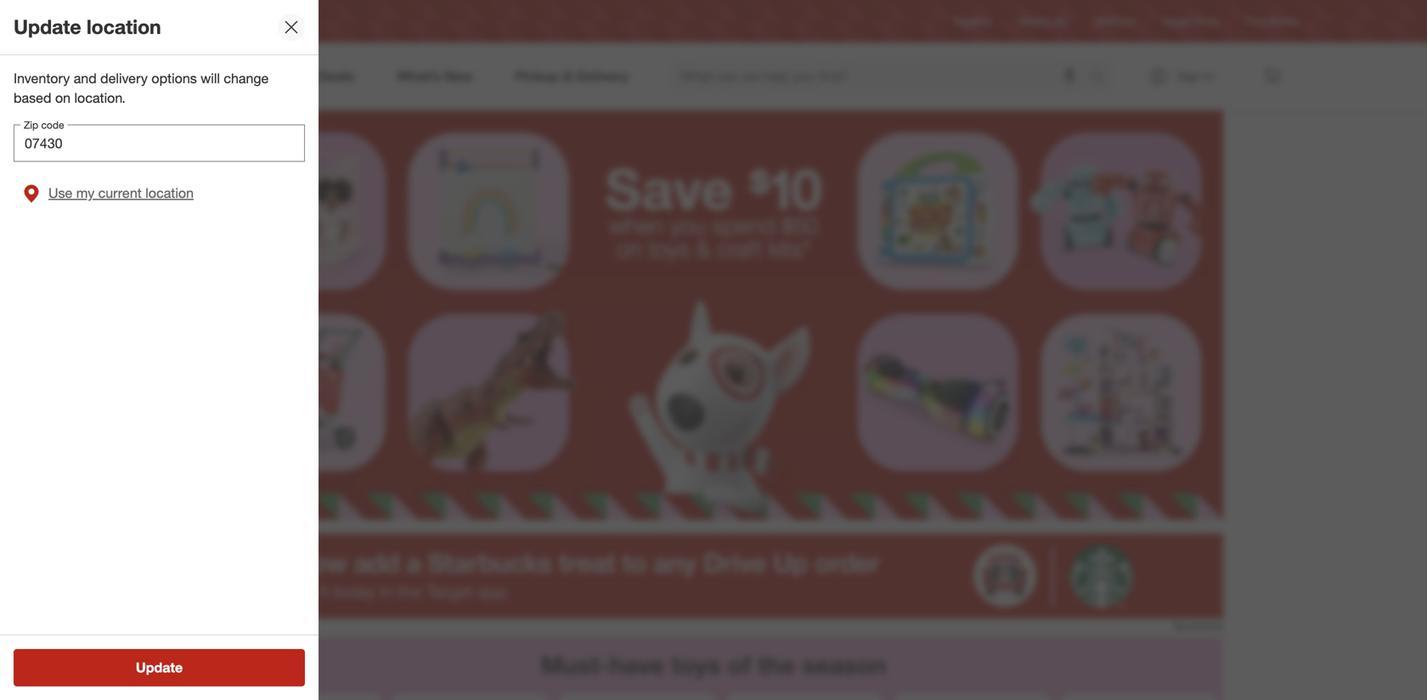 Task type: describe. For each thing, give the bounding box(es) containing it.
$50
[[782, 211, 818, 240]]

registry link
[[954, 14, 992, 29]]

season
[[802, 650, 886, 680]]

redcard link
[[1094, 14, 1135, 29]]

find
[[1246, 15, 1266, 28]]

update location dialog
[[0, 0, 319, 700]]

spend
[[712, 211, 775, 240]]

on inside inventory and delivery options will change based on location.
[[55, 90, 71, 106]]

sponsored
[[1173, 619, 1223, 632]]

use
[[48, 185, 73, 202]]

toys inside when you spend $50 on toys & craft kits*
[[649, 234, 690, 263]]

have
[[610, 650, 665, 680]]

inventory
[[14, 70, 70, 87]]

weekly
[[1019, 15, 1052, 28]]

ad
[[1055, 15, 1067, 28]]

search button
[[1082, 58, 1122, 99]]

use my current location link
[[14, 172, 305, 215]]

0 vertical spatial location
[[87, 15, 161, 39]]

and
[[74, 70, 97, 87]]

location.
[[74, 90, 126, 106]]

when
[[609, 211, 664, 240]]

search
[[1082, 70, 1122, 86]]

use my current location
[[48, 185, 194, 202]]

target circle link
[[1162, 14, 1219, 29]]

change
[[224, 70, 269, 87]]

on inside when you spend $50 on toys & craft kits*
[[617, 234, 642, 263]]



Task type: vqa. For each thing, say whether or not it's contained in the screenshot.
right Update
yes



Task type: locate. For each thing, give the bounding box(es) containing it.
must-have toys of the season
[[541, 650, 886, 680]]

none text field inside update location dialog
[[14, 125, 305, 162]]

update button
[[14, 649, 305, 686]]

of
[[728, 650, 751, 680]]

save
[[605, 154, 733, 223]]

carousel region
[[204, 636, 1223, 700]]

on left you
[[617, 234, 642, 263]]

delivery
[[100, 70, 148, 87]]

find stores link
[[1246, 14, 1298, 29]]

None text field
[[14, 125, 305, 162]]

target
[[1162, 15, 1190, 28]]

advertisement region
[[204, 533, 1223, 618]]

update for update
[[136, 659, 183, 676]]

stores
[[1269, 15, 1298, 28]]

toys
[[649, 234, 690, 263], [672, 650, 721, 680]]

1 horizontal spatial update
[[136, 659, 183, 676]]

options
[[152, 70, 197, 87]]

1 vertical spatial update
[[136, 659, 183, 676]]

will
[[201, 70, 220, 87]]

the
[[758, 650, 795, 680]]

find stores
[[1246, 15, 1298, 28]]

location right current
[[145, 185, 194, 202]]

toys inside carousel region
[[672, 650, 721, 680]]

based
[[14, 90, 51, 106]]

registry
[[954, 15, 992, 28]]

location up "delivery" at top
[[87, 15, 161, 39]]

on
[[55, 90, 71, 106], [617, 234, 642, 263]]

0 vertical spatial update
[[14, 15, 81, 39]]

0 horizontal spatial update
[[14, 15, 81, 39]]

redcard
[[1094, 15, 1135, 28]]

weekly ad link
[[1019, 14, 1067, 29]]

when you spend $50 on toys & craft kits*
[[609, 211, 818, 263]]

kits*
[[769, 234, 811, 263]]

my
[[76, 185, 94, 202]]

1 vertical spatial on
[[617, 234, 642, 263]]

1 vertical spatial location
[[145, 185, 194, 202]]

0 horizontal spatial on
[[55, 90, 71, 106]]

1 horizontal spatial on
[[617, 234, 642, 263]]

update for update location
[[14, 15, 81, 39]]

1 vertical spatial toys
[[672, 650, 721, 680]]

&
[[696, 234, 710, 263]]

update location
[[14, 15, 161, 39]]

craft
[[717, 234, 762, 263]]

circle
[[1193, 15, 1219, 28]]

location
[[87, 15, 161, 39], [145, 185, 194, 202]]

weekly ad
[[1019, 15, 1067, 28]]

current
[[98, 185, 142, 202]]

target circle
[[1162, 15, 1219, 28]]

update
[[14, 15, 81, 39], [136, 659, 183, 676]]

on down inventory
[[55, 90, 71, 106]]

toys left '&'
[[649, 234, 690, 263]]

must-
[[541, 650, 610, 680]]

What can we help you find? suggestions appear below search field
[[670, 58, 1093, 95]]

update inside button
[[136, 659, 183, 676]]

0 vertical spatial toys
[[649, 234, 690, 263]]

0 vertical spatial on
[[55, 90, 71, 106]]

$10
[[749, 154, 822, 223]]

toys left of
[[672, 650, 721, 680]]

inventory and delivery options will change based on location.
[[14, 70, 269, 106]]

save $10
[[605, 154, 822, 223]]

you
[[670, 211, 706, 240]]



